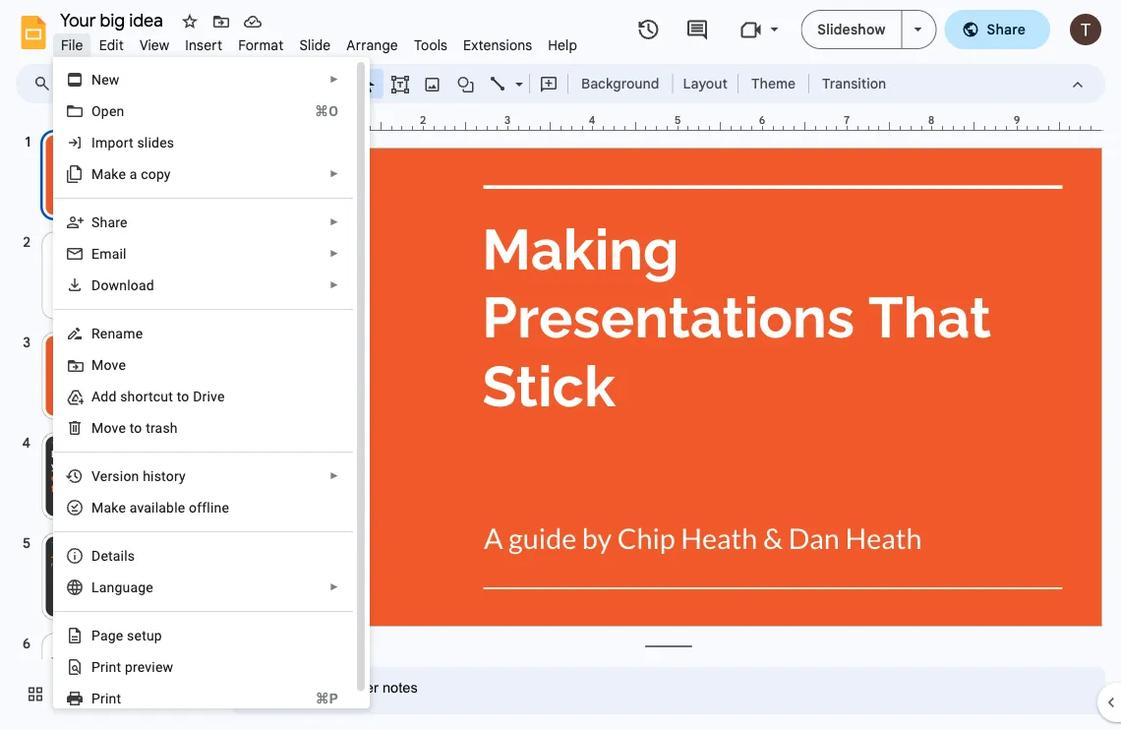 Task type: describe. For each thing, give the bounding box(es) containing it.
s
[[92, 214, 100, 230]]

edit menu item
[[91, 33, 132, 57]]

menu containing n
[[46, 0, 370, 715]]

o
[[134, 420, 142, 436]]

tools menu item
[[406, 33, 456, 57]]

g
[[108, 627, 116, 644]]

e mail
[[92, 246, 127, 262]]

insert menu item
[[177, 33, 230, 57]]

edit
[[99, 36, 124, 54]]

add shortcut to drive , element
[[92, 388, 231, 404]]

slide menu item
[[292, 33, 339, 57]]

application containing slideshow
[[0, 0, 1122, 730]]

email e element
[[92, 246, 133, 262]]

help menu item
[[541, 33, 586, 57]]

new n element
[[92, 71, 126, 88]]

iew
[[152, 659, 173, 675]]

offline
[[189, 499, 229, 516]]

m ove
[[92, 357, 126, 373]]

insert image image
[[422, 70, 444, 97]]

share s element
[[92, 214, 134, 230]]

rint
[[100, 690, 121, 707]]

help
[[548, 36, 578, 54]]

share
[[988, 21, 1026, 38]]

d ownload
[[92, 277, 154, 293]]

m
[[92, 357, 104, 373]]

⌘o element
[[291, 101, 339, 121]]

background
[[582, 75, 660, 92]]

► for s hare
[[330, 217, 340, 228]]

version
[[92, 468, 139, 484]]

to
[[177, 388, 189, 404]]

► for d ownload
[[330, 280, 340, 291]]

pre
[[125, 659, 145, 675]]

e for k
[[119, 499, 126, 516]]

print p element
[[92, 690, 127, 707]]

view
[[140, 36, 170, 54]]

ew
[[102, 71, 120, 88]]

make
[[92, 166, 126, 182]]

insert
[[185, 36, 223, 54]]

shape image
[[455, 70, 478, 97]]

ename
[[100, 325, 143, 342]]

anguage
[[99, 579, 153, 595]]

version history h element
[[92, 468, 192, 484]]

print
[[92, 659, 121, 675]]

make a c opy
[[92, 166, 171, 182]]

language l element
[[92, 579, 159, 595]]

⌘o
[[315, 103, 339, 119]]

add
[[92, 388, 117, 404]]

Star checkbox
[[176, 8, 204, 35]]

available
[[130, 499, 185, 516]]

theme
[[752, 75, 796, 92]]

trash
[[146, 420, 178, 436]]

t
[[130, 420, 134, 436]]

add shortcut to drive
[[92, 388, 225, 404]]

shortcut
[[120, 388, 173, 404]]

version h istory
[[92, 468, 186, 484]]

download d element
[[92, 277, 160, 293]]

p rint
[[92, 690, 121, 707]]

setup
[[127, 627, 162, 644]]

background button
[[573, 69, 669, 98]]

p
[[92, 690, 100, 707]]

r ename
[[92, 325, 143, 342]]

istory
[[151, 468, 186, 484]]

d
[[92, 277, 101, 293]]

ma
[[92, 499, 111, 516]]

view menu item
[[132, 33, 177, 57]]

move m element
[[92, 357, 132, 373]]



Task type: locate. For each thing, give the bounding box(es) containing it.
rename r element
[[92, 325, 149, 342]]

import
[[92, 134, 134, 151]]

main toolbar
[[58, 69, 897, 98]]

6 ► from the top
[[330, 470, 340, 482]]

0 vertical spatial e
[[119, 499, 126, 516]]

move
[[92, 420, 126, 436]]

k
[[111, 499, 119, 516]]

e
[[92, 246, 100, 262]]

ma k e available offline
[[92, 499, 229, 516]]

transition button
[[814, 69, 896, 98]]

e right the ma
[[119, 499, 126, 516]]

theme button
[[743, 69, 805, 98]]

Menus field
[[25, 70, 68, 97]]

slides
[[137, 134, 174, 151]]

layout button
[[678, 69, 734, 98]]

arrange menu item
[[339, 33, 406, 57]]

mail
[[100, 246, 127, 262]]

presentation options image
[[915, 28, 923, 31]]

file
[[61, 36, 83, 54]]

make available offline k element
[[92, 499, 235, 516]]

e
[[119, 499, 126, 516], [116, 627, 123, 644]]

move t o trash
[[92, 420, 178, 436]]

l anguage
[[92, 579, 153, 595]]

extensions menu item
[[456, 33, 541, 57]]

v
[[145, 659, 152, 675]]

► for l anguage
[[330, 582, 340, 593]]

c
[[141, 166, 148, 182]]

e for g
[[116, 627, 123, 644]]

print pre v iew
[[92, 659, 173, 675]]

menu bar banner
[[0, 0, 1122, 730]]

a
[[130, 166, 137, 182]]

3 ► from the top
[[330, 217, 340, 228]]

n
[[92, 71, 102, 88]]

select line image
[[511, 71, 524, 78]]

menu bar containing file
[[53, 26, 586, 58]]

menu
[[46, 0, 370, 715]]

layout
[[683, 75, 728, 92]]

1 ► from the top
[[330, 74, 340, 85]]

► for n ew
[[330, 74, 340, 85]]

5 ► from the top
[[330, 280, 340, 291]]

application
[[0, 0, 1122, 730]]

extensions
[[464, 36, 533, 54]]

►
[[330, 74, 340, 85], [330, 168, 340, 180], [330, 217, 340, 228], [330, 248, 340, 259], [330, 280, 340, 291], [330, 470, 340, 482], [330, 582, 340, 593]]

o
[[92, 103, 101, 119]]

open o element
[[92, 103, 130, 119]]

Rename text field
[[53, 8, 174, 31]]

navigation
[[0, 111, 217, 730]]

format
[[238, 36, 284, 54]]

► for e mail
[[330, 248, 340, 259]]

l
[[92, 579, 99, 595]]

details
[[92, 548, 135, 564]]

share button
[[945, 10, 1051, 49]]

ownload
[[101, 277, 154, 293]]

pa
[[92, 627, 108, 644]]

slideshow
[[818, 21, 886, 38]]

7 ► from the top
[[330, 582, 340, 593]]

opy
[[148, 166, 171, 182]]

slideshow button
[[801, 10, 903, 49]]

file menu item
[[53, 33, 91, 57]]

► for istory
[[330, 470, 340, 482]]

1 vertical spatial e
[[116, 627, 123, 644]]

import slides z element
[[92, 134, 180, 151]]

menu bar
[[53, 26, 586, 58]]

4 ► from the top
[[330, 248, 340, 259]]

pen
[[101, 103, 124, 119]]

pa g e setup
[[92, 627, 162, 644]]

transition
[[823, 75, 887, 92]]

arrange
[[347, 36, 398, 54]]

e right pa
[[116, 627, 123, 644]]

► for opy
[[330, 168, 340, 180]]

make a copy c element
[[92, 166, 177, 182]]

hare
[[100, 214, 128, 230]]

print preview v element
[[92, 659, 179, 675]]

tools
[[414, 36, 448, 54]]

format menu item
[[230, 33, 292, 57]]

r
[[92, 325, 100, 342]]

move to trash t element
[[92, 420, 184, 436]]

⌘p element
[[292, 689, 339, 709]]

⌘p
[[316, 690, 339, 707]]

ove
[[104, 357, 126, 373]]

menu bar inside menu bar 'banner'
[[53, 26, 586, 58]]

slide
[[300, 36, 331, 54]]

2 ► from the top
[[330, 168, 340, 180]]

o pen
[[92, 103, 124, 119]]

h
[[143, 468, 151, 484]]

s hare
[[92, 214, 128, 230]]

n ew
[[92, 71, 120, 88]]

details b element
[[92, 548, 141, 564]]

drive
[[193, 388, 225, 404]]

import slides
[[92, 134, 174, 151]]

page setup g element
[[92, 627, 168, 644]]



Task type: vqa. For each thing, say whether or not it's contained in the screenshot.
Import slides
yes



